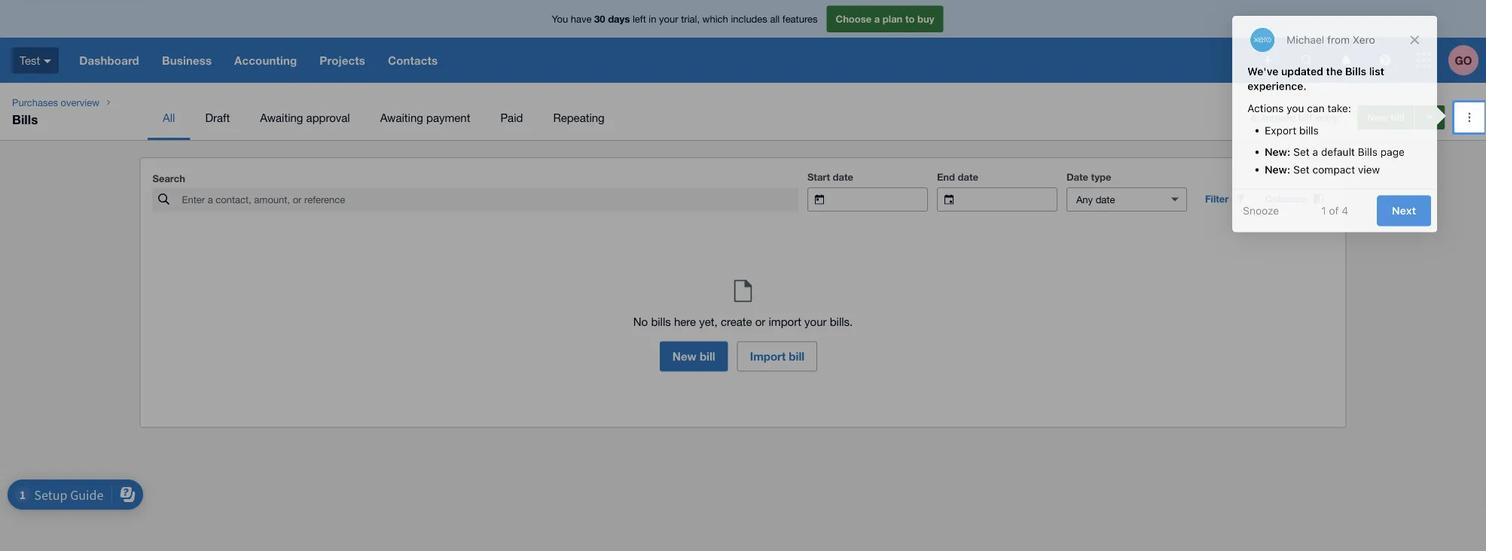 Task type: describe. For each thing, give the bounding box(es) containing it.
buy
[[918, 13, 935, 25]]

yet,
[[699, 315, 718, 329]]

columns button
[[1256, 187, 1334, 211]]

new bill inside bills navigation
[[1368, 112, 1405, 123]]

svg image inside the test popup button
[[44, 59, 51, 63]]

awaiting payment
[[380, 111, 470, 124]]

import
[[750, 350, 786, 364]]

date for start date
[[833, 171, 854, 183]]

purchases
[[12, 96, 58, 108]]

awaiting payment link
[[365, 95, 486, 140]]

end date
[[937, 171, 979, 183]]

bills.
[[830, 315, 853, 329]]

your inside go banner
[[659, 13, 679, 25]]

go banner
[[0, 0, 1487, 83]]

30
[[595, 13, 605, 25]]

date
[[1067, 171, 1089, 183]]

awaiting for awaiting approval
[[260, 111, 303, 124]]

features
[[783, 13, 818, 25]]

new inside bills navigation
[[1368, 112, 1389, 123]]

choose
[[836, 13, 872, 25]]

navigation inside go banner
[[68, 38, 1253, 83]]

bill inside button
[[789, 350, 805, 364]]

filter
[[1205, 193, 1229, 205]]

here
[[674, 315, 696, 329]]

purchases overview
[[12, 96, 99, 108]]

automate bill entry
[[1250, 112, 1339, 123]]

Date type field
[[1068, 188, 1159, 211]]

no bills here yet, create or import your bills.
[[633, 315, 853, 329]]

all link
[[148, 95, 190, 140]]

awaiting approval
[[260, 111, 350, 124]]

no
[[633, 315, 648, 329]]

date type
[[1067, 171, 1112, 183]]

bills navigation
[[0, 83, 1487, 140]]

in
[[649, 13, 657, 25]]

import
[[769, 315, 802, 329]]

type
[[1091, 171, 1112, 183]]

Search field
[[180, 189, 799, 211]]

Start date field
[[836, 188, 927, 211]]

days
[[608, 13, 630, 25]]

start
[[808, 171, 830, 183]]

which
[[703, 13, 728, 25]]

date for end date
[[958, 171, 979, 183]]

create
[[721, 315, 752, 329]]

automate bill entry button
[[1241, 105, 1348, 130]]



Task type: vqa. For each thing, say whether or not it's contained in the screenshot.
sent
no



Task type: locate. For each thing, give the bounding box(es) containing it.
0 horizontal spatial new bill button
[[660, 342, 728, 372]]

1 vertical spatial new
[[673, 350, 697, 364]]

draft link
[[190, 95, 245, 140]]

plan
[[883, 13, 903, 25]]

test
[[20, 54, 40, 67]]

your left bills.
[[805, 315, 827, 329]]

bill left entry
[[1299, 112, 1312, 123]]

navigation
[[68, 38, 1253, 83]]

1 horizontal spatial new bill
[[1368, 112, 1405, 123]]

automate
[[1250, 112, 1296, 123]]

0 horizontal spatial date
[[833, 171, 854, 183]]

to
[[906, 13, 915, 25]]

awaiting inside awaiting approval link
[[260, 111, 303, 124]]

import bill
[[750, 350, 805, 364]]

1 vertical spatial new bill button
[[660, 342, 728, 372]]

filter button
[[1196, 187, 1256, 211]]

go button
[[1449, 38, 1487, 83]]

entry
[[1315, 112, 1339, 123]]

dialog
[[1233, 15, 1439, 233]]

repeating link
[[538, 95, 620, 140]]

2 awaiting from the left
[[380, 111, 423, 124]]

bill
[[1299, 112, 1312, 123], [1391, 112, 1405, 123], [700, 350, 716, 364], [789, 350, 805, 364]]

go
[[1455, 53, 1473, 67]]

bill right import
[[789, 350, 805, 364]]

new bill down here
[[673, 350, 716, 364]]

new bill button down here
[[660, 342, 728, 372]]

1 date from the left
[[833, 171, 854, 183]]

purchases overview link
[[6, 95, 106, 110]]

1 vertical spatial your
[[805, 315, 827, 329]]

your right in
[[659, 13, 679, 25]]

you
[[552, 13, 568, 25]]

0 horizontal spatial new bill
[[673, 350, 716, 364]]

your
[[659, 13, 679, 25], [805, 315, 827, 329]]

date right the start at the right
[[833, 171, 854, 183]]

import bill button
[[737, 342, 818, 372]]

1 awaiting from the left
[[260, 111, 303, 124]]

all
[[163, 111, 175, 124]]

approval
[[306, 111, 350, 124]]

or
[[756, 315, 766, 329]]

1 horizontal spatial your
[[805, 315, 827, 329]]

columns
[[1265, 193, 1307, 205]]

trial,
[[681, 13, 700, 25]]

awaiting approval link
[[245, 95, 365, 140]]

end
[[937, 171, 955, 183]]

0 horizontal spatial new
[[673, 350, 697, 364]]

menu inside bills navigation
[[148, 95, 1229, 140]]

svg image
[[1302, 55, 1313, 66]]

all
[[770, 13, 780, 25]]

overview
[[61, 96, 99, 108]]

0 horizontal spatial your
[[659, 13, 679, 25]]

awaiting left 'payment'
[[380, 111, 423, 124]]

bill down yet,
[[700, 350, 716, 364]]

date right end
[[958, 171, 979, 183]]

1 horizontal spatial awaiting
[[380, 111, 423, 124]]

test button
[[0, 38, 68, 83]]

bills
[[651, 315, 671, 329]]

new
[[1368, 112, 1389, 123], [673, 350, 697, 364]]

0 vertical spatial new
[[1368, 112, 1389, 123]]

1 horizontal spatial new
[[1368, 112, 1389, 123]]

1 vertical spatial new bill
[[673, 350, 716, 364]]

svg image
[[1417, 53, 1432, 68], [1342, 55, 1351, 66], [1380, 55, 1391, 66], [1264, 56, 1273, 65], [44, 59, 51, 63]]

have
[[571, 13, 592, 25]]

new bill button
[[1358, 105, 1415, 130], [660, 342, 728, 372]]

draft
[[205, 111, 230, 124]]

0 horizontal spatial awaiting
[[260, 111, 303, 124]]

new right entry
[[1368, 112, 1389, 123]]

End date field
[[966, 188, 1057, 211]]

new bill right entry
[[1368, 112, 1405, 123]]

left
[[633, 13, 646, 25]]

new bill
[[1368, 112, 1405, 123], [673, 350, 716, 364]]

start date
[[808, 171, 854, 183]]

1 horizontal spatial date
[[958, 171, 979, 183]]

repeating
[[553, 111, 605, 124]]

payment
[[426, 111, 470, 124]]

bill right entry
[[1391, 112, 1405, 123]]

awaiting left approval
[[260, 111, 303, 124]]

bills
[[12, 112, 38, 127]]

you have 30 days left in your trial, which includes all features
[[552, 13, 818, 25]]

search
[[153, 173, 185, 184]]

menu
[[148, 95, 1229, 140]]

menu containing all
[[148, 95, 1229, 140]]

bill inside "popup button"
[[1299, 112, 1312, 123]]

new bill button right entry
[[1358, 105, 1415, 130]]

includes
[[731, 13, 768, 25]]

0 vertical spatial new bill
[[1368, 112, 1405, 123]]

awaiting inside the "awaiting payment" link
[[380, 111, 423, 124]]

date
[[833, 171, 854, 183], [958, 171, 979, 183]]

2 date from the left
[[958, 171, 979, 183]]

choose a plan to buy
[[836, 13, 935, 25]]

awaiting for awaiting payment
[[380, 111, 423, 124]]

new bill button inside bills navigation
[[1358, 105, 1415, 130]]

paid link
[[486, 95, 538, 140]]

a
[[875, 13, 880, 25]]

0 vertical spatial your
[[659, 13, 679, 25]]

new down here
[[673, 350, 697, 364]]

awaiting
[[260, 111, 303, 124], [380, 111, 423, 124]]

1 horizontal spatial new bill button
[[1358, 105, 1415, 130]]

paid
[[501, 111, 523, 124]]

0 vertical spatial new bill button
[[1358, 105, 1415, 130]]



